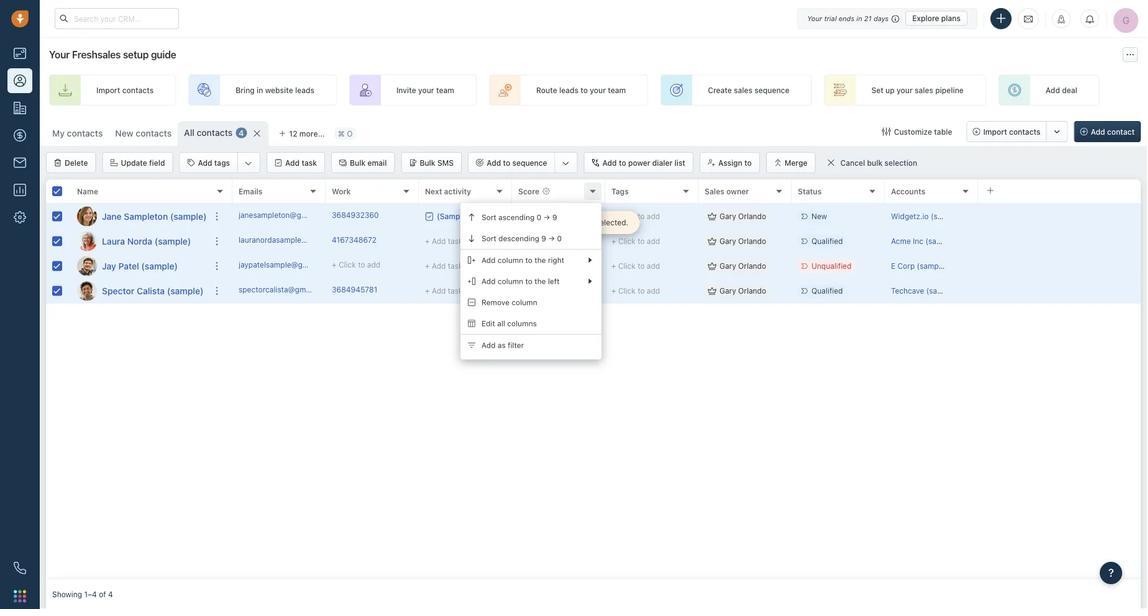 Task type: vqa. For each thing, say whether or not it's contained in the screenshot.
ACME
yes



Task type: locate. For each thing, give the bounding box(es) containing it.
gary
[[720, 212, 736, 221], [720, 237, 736, 246], [720, 262, 736, 271], [720, 287, 736, 295]]

the for left
[[535, 277, 546, 286]]

4 up sort descending 9 → 0 menu item
[[557, 218, 561, 227]]

your
[[418, 86, 434, 94], [590, 86, 606, 94], [897, 86, 913, 94]]

qualified
[[812, 237, 843, 246], [812, 287, 843, 295]]

acme inc (sample)
[[891, 237, 957, 246]]

click for 41
[[618, 237, 636, 246]]

contacts left selected.
[[563, 218, 594, 227]]

leads right route
[[559, 86, 579, 94]]

angle down image
[[245, 157, 252, 170], [562, 157, 570, 170]]

(sample) for laura norda (sample)
[[155, 236, 191, 246]]

import for import contacts link
[[96, 86, 120, 94]]

cell
[[978, 204, 1141, 229], [978, 229, 1141, 254], [978, 254, 1141, 278], [978, 279, 1141, 303]]

2 gary orlando from the top
[[720, 237, 766, 246]]

2 horizontal spatial 4
[[557, 218, 561, 227]]

in
[[857, 14, 862, 22], [257, 86, 263, 94]]

0 vertical spatial + add task
[[425, 237, 463, 246]]

gary orlando for 41
[[720, 237, 766, 246]]

2 gary from the top
[[720, 237, 736, 246]]

new down status
[[812, 212, 827, 221]]

in right bring
[[257, 86, 263, 94]]

orlando
[[738, 212, 766, 221], [738, 237, 766, 246], [738, 262, 766, 271], [738, 287, 766, 295]]

row group
[[46, 204, 232, 304], [232, 204, 1141, 304]]

cell for 41
[[978, 229, 1141, 254]]

update field button
[[102, 152, 173, 173]]

website
[[265, 86, 293, 94]]

row group containing jane sampleton (sample)
[[46, 204, 232, 304]]

list
[[675, 158, 685, 167]]

sort left the "ascending" on the left
[[482, 213, 496, 222]]

0 horizontal spatial angle down image
[[245, 157, 252, 170]]

your right up
[[897, 86, 913, 94]]

sequence up score
[[512, 158, 547, 167]]

1 horizontal spatial team
[[608, 86, 626, 94]]

angle down image right tags
[[245, 157, 252, 170]]

1 cell from the top
[[978, 204, 1141, 229]]

3 cell from the top
[[978, 254, 1141, 278]]

import contacts inside button
[[983, 127, 1041, 136]]

angle down image inside add to sequence group
[[562, 157, 570, 170]]

leads right website
[[295, 86, 314, 94]]

contacts right my
[[67, 128, 103, 139]]

0 vertical spatial import contacts
[[96, 86, 154, 94]]

import contacts button
[[967, 121, 1047, 142]]

add task button
[[267, 152, 325, 173]]

create
[[708, 86, 732, 94]]

→ up right
[[548, 234, 555, 243]]

jay patel (sample)
[[102, 261, 178, 271]]

add for add tags
[[198, 158, 212, 167]]

0 horizontal spatial bulk
[[350, 158, 366, 167]]

1 horizontal spatial sequence
[[755, 86, 790, 94]]

qualified for 41
[[812, 237, 843, 246]]

1 vertical spatial →
[[548, 234, 555, 243]]

press space to deselect this row. row containing 41
[[232, 229, 1141, 254]]

→ for 9
[[548, 234, 555, 243]]

to inside group
[[503, 158, 510, 167]]

1 vertical spatial new
[[812, 212, 827, 221]]

ascending
[[499, 213, 535, 222]]

sort descending 9 → 0
[[482, 234, 562, 243]]

the
[[535, 256, 546, 265], [535, 277, 546, 286]]

4 right all contacts link
[[239, 129, 244, 137]]

1 angle down image from the left
[[245, 157, 252, 170]]

(sample) up 'spector calista (sample)'
[[141, 261, 178, 271]]

0 horizontal spatial your
[[49, 49, 70, 61]]

2 + click to add from the top
[[612, 237, 660, 246]]

container_wx8msf4aqz5i3rn1 image for 54
[[708, 287, 717, 296]]

0 horizontal spatial sales
[[734, 86, 753, 94]]

add to power dialer list button
[[584, 152, 694, 173]]

(sample) right 'sampleton'
[[170, 211, 207, 222]]

qualified down unqualified
[[812, 287, 843, 295]]

next activity
[[425, 187, 471, 196]]

add for add as filter
[[482, 341, 496, 350]]

create sales sequence link
[[661, 75, 812, 106]]

status
[[798, 187, 822, 196]]

bulk
[[867, 159, 883, 167]]

right
[[548, 256, 564, 265]]

4 inside all contacts 4
[[239, 129, 244, 137]]

the for right
[[535, 256, 546, 265]]

1 horizontal spatial your
[[807, 14, 822, 22]]

1 horizontal spatial your
[[590, 86, 606, 94]]

1 vertical spatial import
[[983, 127, 1007, 136]]

2 row group from the left
[[232, 204, 1141, 304]]

new up update
[[115, 128, 133, 139]]

sequence inside button
[[512, 158, 547, 167]]

import contacts down add deal 'link'
[[983, 127, 1041, 136]]

task for 18
[[448, 262, 463, 271]]

orlando for 54
[[738, 287, 766, 295]]

tags
[[214, 158, 230, 167]]

1 vertical spatial your
[[49, 49, 70, 61]]

0 vertical spatial →
[[544, 213, 550, 222]]

l image
[[77, 231, 97, 251]]

your right route
[[590, 86, 606, 94]]

add for add column to the left
[[482, 277, 496, 286]]

1 horizontal spatial angle down image
[[562, 157, 570, 170]]

+ click to add for 41
[[612, 237, 660, 246]]

(sample) up acme inc (sample) link
[[931, 212, 962, 221]]

invite your team link
[[349, 75, 477, 106]]

press space to deselect this row. row
[[46, 204, 232, 229], [232, 204, 1141, 229], [46, 229, 232, 254], [232, 229, 1141, 254], [46, 254, 232, 279], [232, 254, 1141, 279], [46, 279, 232, 304], [232, 279, 1141, 304]]

0 right 48
[[537, 213, 541, 222]]

your left trial
[[807, 14, 822, 22]]

email image
[[1024, 14, 1033, 24]]

1 horizontal spatial import
[[983, 127, 1007, 136]]

2 angle down image from the left
[[562, 157, 570, 170]]

create sales sequence
[[708, 86, 790, 94]]

your for your trial ends in 21 days
[[807, 14, 822, 22]]

0 up right
[[557, 234, 562, 243]]

add for add column to the right
[[482, 256, 496, 265]]

21
[[864, 14, 872, 22]]

0 vertical spatial new
[[115, 128, 133, 139]]

9 right 48
[[552, 213, 557, 222]]

bulk left email
[[350, 158, 366, 167]]

1 vertical spatial the
[[535, 277, 546, 286]]

new contacts
[[115, 128, 172, 139]]

sequence for create sales sequence
[[755, 86, 790, 94]]

add for 54
[[647, 287, 660, 295]]

0 vertical spatial your
[[807, 14, 822, 22]]

acme inc (sample) link
[[891, 237, 957, 246]]

add inside 'link'
[[1046, 86, 1060, 94]]

1 vertical spatial sequence
[[512, 158, 547, 167]]

qualified up unqualified
[[812, 237, 843, 246]]

the left "left"
[[535, 277, 546, 286]]

sales
[[734, 86, 753, 94], [915, 86, 933, 94]]

4 right of
[[108, 590, 113, 599]]

0 horizontal spatial sequence
[[512, 158, 547, 167]]

sequence right the create
[[755, 86, 790, 94]]

customize table button
[[874, 121, 960, 142]]

3684932360 link
[[332, 210, 379, 223]]

in left '21'
[[857, 14, 862, 22]]

import inside import contacts link
[[96, 86, 120, 94]]

add inside menu item
[[482, 341, 496, 350]]

+ add task for 41
[[425, 237, 463, 246]]

(sample) right the inc
[[926, 237, 957, 246]]

assign
[[718, 158, 743, 167]]

1 horizontal spatial import contacts
[[983, 127, 1041, 136]]

left
[[548, 277, 560, 286]]

sales left pipeline
[[915, 86, 933, 94]]

2 bulk from the left
[[420, 158, 435, 167]]

new inside press space to deselect this row. row
[[812, 212, 827, 221]]

press space to deselect this row. row containing jay patel (sample)
[[46, 254, 232, 279]]

1 horizontal spatial 9
[[552, 213, 557, 222]]

⌘
[[338, 129, 345, 138]]

cell for 18
[[978, 254, 1141, 278]]

1 row group from the left
[[46, 204, 232, 304]]

1 your from the left
[[418, 86, 434, 94]]

→ right 48
[[544, 213, 550, 222]]

1 horizontal spatial in
[[857, 14, 862, 22]]

new
[[115, 128, 133, 139], [812, 212, 827, 221]]

0 vertical spatial container_wx8msf4aqz5i3rn1 image
[[708, 262, 717, 271]]

all contacts 4
[[184, 128, 244, 138]]

your left freshsales
[[49, 49, 70, 61]]

3 gary from the top
[[720, 262, 736, 271]]

+ click to add for 54
[[612, 287, 660, 295]]

contacts down add deal 'link'
[[1009, 127, 1041, 136]]

4 orlando from the top
[[738, 287, 766, 295]]

18
[[518, 260, 529, 272]]

container_wx8msf4aqz5i3rn1 image
[[708, 262, 717, 271], [708, 287, 717, 296]]

1 vertical spatial import contacts
[[983, 127, 1041, 136]]

laura norda (sample)
[[102, 236, 191, 246]]

task for 54
[[448, 287, 463, 296]]

norda
[[127, 236, 152, 246]]

add to power dialer list
[[603, 158, 685, 167]]

2 vertical spatial column
[[512, 298, 537, 307]]

add for 41
[[647, 237, 660, 246]]

0 horizontal spatial leads
[[295, 86, 314, 94]]

4 + click to add from the top
[[612, 287, 660, 295]]

1 vertical spatial 0
[[557, 234, 562, 243]]

3 + click to add from the top
[[612, 262, 660, 271]]

leads
[[295, 86, 314, 94], [559, 86, 579, 94]]

import contacts down 'setup'
[[96, 86, 154, 94]]

all
[[184, 128, 194, 138]]

angle down image inside add tags group
[[245, 157, 252, 170]]

2 cell from the top
[[978, 229, 1141, 254]]

1 vertical spatial column
[[498, 277, 523, 286]]

2 leads from the left
[[559, 86, 579, 94]]

your right 'invite'
[[418, 86, 434, 94]]

3684932360
[[332, 211, 379, 220]]

1 gary from the top
[[720, 212, 736, 221]]

1–4
[[84, 590, 97, 599]]

0 vertical spatial qualified
[[812, 237, 843, 246]]

(sample) for spector calista (sample)
[[167, 286, 203, 296]]

3 + add task from the top
[[425, 287, 463, 296]]

1 vertical spatial sort
[[482, 234, 496, 243]]

(sample) right calista
[[167, 286, 203, 296]]

2 qualified from the top
[[812, 287, 843, 295]]

sales
[[705, 187, 725, 196]]

0 horizontal spatial 0
[[537, 213, 541, 222]]

set up your sales pipeline
[[872, 86, 964, 94]]

2 team from the left
[[608, 86, 626, 94]]

press space to deselect this row. row containing 18
[[232, 254, 1141, 279]]

0 vertical spatial import
[[96, 86, 120, 94]]

(sample) for jane sampleton (sample)
[[170, 211, 207, 222]]

3 orlando from the top
[[738, 262, 766, 271]]

1 vertical spatial qualified
[[812, 287, 843, 295]]

1 sort from the top
[[482, 213, 496, 222]]

import for import contacts button
[[983, 127, 1007, 136]]

0 vertical spatial sort
[[482, 213, 496, 222]]

0 horizontal spatial your
[[418, 86, 434, 94]]

1 container_wx8msf4aqz5i3rn1 image from the top
[[708, 262, 717, 271]]

remove column
[[482, 298, 537, 307]]

descending
[[499, 234, 539, 243]]

9 right 41
[[541, 234, 546, 243]]

table
[[934, 127, 952, 136]]

0 vertical spatial 4
[[239, 129, 244, 137]]

→
[[544, 213, 550, 222], [548, 234, 555, 243]]

2 vertical spatial + add task
[[425, 287, 463, 296]]

column for remove column
[[512, 298, 537, 307]]

(sample) for acme inc (sample)
[[926, 237, 957, 246]]

import contacts
[[96, 86, 154, 94], [983, 127, 1041, 136]]

(sample) down jane sampleton (sample) link
[[155, 236, 191, 246]]

1 horizontal spatial leads
[[559, 86, 579, 94]]

+ click to add
[[612, 212, 660, 221], [612, 237, 660, 246], [612, 262, 660, 271], [612, 287, 660, 295]]

+ add task for 54
[[425, 287, 463, 296]]

4 gary from the top
[[720, 287, 736, 295]]

press space to deselect this row. row containing 48
[[232, 204, 1141, 229]]

1 vertical spatial 4
[[557, 218, 561, 227]]

lauranordasample@gmail.com
[[239, 236, 344, 244]]

bulk left the sms
[[420, 158, 435, 167]]

(sample) right the corp
[[917, 262, 948, 271]]

name row
[[46, 180, 232, 204]]

menu
[[461, 203, 602, 360]]

the left right
[[535, 256, 546, 265]]

merge button
[[766, 152, 816, 173]]

2 container_wx8msf4aqz5i3rn1 image from the top
[[708, 287, 717, 296]]

0 horizontal spatial new
[[115, 128, 133, 139]]

0 vertical spatial column
[[498, 256, 523, 265]]

3 your from the left
[[897, 86, 913, 94]]

1 vertical spatial container_wx8msf4aqz5i3rn1 image
[[708, 287, 717, 296]]

0 vertical spatial the
[[535, 256, 546, 265]]

12 more...
[[289, 129, 325, 138]]

column down 18
[[498, 277, 523, 286]]

1 vertical spatial + add task
[[425, 262, 463, 271]]

container_wx8msf4aqz5i3rn1 image for 18
[[708, 262, 717, 271]]

add deal
[[1046, 86, 1077, 94]]

orlando for 41
[[738, 237, 766, 246]]

1 the from the top
[[535, 256, 546, 265]]

column down 54
[[512, 298, 537, 307]]

add for add task
[[285, 158, 300, 167]]

container_wx8msf4aqz5i3rn1 image
[[882, 127, 891, 136], [827, 158, 836, 167], [425, 212, 434, 221], [708, 212, 717, 221], [708, 237, 717, 246]]

2 orlando from the top
[[738, 237, 766, 246]]

your
[[807, 14, 822, 22], [49, 49, 70, 61]]

1 vertical spatial in
[[257, 86, 263, 94]]

bulk for bulk email
[[350, 158, 366, 167]]

1 horizontal spatial bulk
[[420, 158, 435, 167]]

1 horizontal spatial sales
[[915, 86, 933, 94]]

2 your from the left
[[590, 86, 606, 94]]

up
[[886, 86, 895, 94]]

route
[[536, 86, 557, 94]]

add as filter menu item
[[461, 335, 602, 356]]

3684945781
[[332, 285, 377, 294]]

sampleton
[[124, 211, 168, 222]]

2 horizontal spatial your
[[897, 86, 913, 94]]

9
[[552, 213, 557, 222], [541, 234, 546, 243]]

0 horizontal spatial 4
[[108, 590, 113, 599]]

angle down image for add tags
[[245, 157, 252, 170]]

import inside import contacts button
[[983, 127, 1007, 136]]

qualified for 54
[[812, 287, 843, 295]]

e
[[891, 262, 896, 271]]

click for 18
[[618, 262, 636, 271]]

add for add contact
[[1091, 127, 1105, 136]]

edit all columns
[[482, 319, 537, 328]]

4167348672 link
[[332, 235, 377, 248]]

patel
[[118, 261, 139, 271]]

1 bulk from the left
[[350, 158, 366, 167]]

0 horizontal spatial team
[[436, 86, 454, 94]]

2 the from the top
[[535, 277, 546, 286]]

add tags
[[198, 158, 230, 167]]

add for add to power dialer list
[[603, 158, 617, 167]]

1 vertical spatial 9
[[541, 234, 546, 243]]

column down 41
[[498, 256, 523, 265]]

sort left descending
[[482, 234, 496, 243]]

techcave (sample) link
[[891, 287, 957, 295]]

import contacts for import contacts link
[[96, 86, 154, 94]]

ends
[[839, 14, 855, 22]]

task inside add task button
[[302, 158, 317, 167]]

angle down image right the add to sequence
[[562, 157, 570, 170]]

remove
[[482, 298, 510, 307]]

import right 'table'
[[983, 127, 1007, 136]]

4 gary orlando from the top
[[720, 287, 766, 295]]

3 gary orlando from the top
[[720, 262, 766, 271]]

sales right the create
[[734, 86, 753, 94]]

gary for 18
[[720, 262, 736, 271]]

1 qualified from the top
[[812, 237, 843, 246]]

(sample)
[[170, 211, 207, 222], [931, 212, 962, 221], [155, 236, 191, 246], [926, 237, 957, 246], [141, 261, 178, 271], [917, 262, 948, 271], [167, 286, 203, 296], [926, 287, 957, 295]]

contacts right all
[[197, 128, 233, 138]]

press space to deselect this row. row containing laura norda (sample)
[[46, 229, 232, 254]]

1 horizontal spatial 4
[[239, 129, 244, 137]]

grid containing 48
[[46, 178, 1141, 580]]

→ for 0
[[544, 213, 550, 222]]

2 sort from the top
[[482, 234, 496, 243]]

new for new
[[812, 212, 827, 221]]

0 vertical spatial 0
[[537, 213, 541, 222]]

0 horizontal spatial import contacts
[[96, 86, 154, 94]]

column for add column to the left
[[498, 277, 523, 286]]

4 cell from the top
[[978, 279, 1141, 303]]

0 vertical spatial in
[[857, 14, 862, 22]]

0 vertical spatial sequence
[[755, 86, 790, 94]]

grid
[[46, 178, 1141, 580]]

1 horizontal spatial new
[[812, 212, 827, 221]]

1 + add task from the top
[[425, 237, 463, 246]]

task for 41
[[448, 237, 463, 246]]

0 horizontal spatial import
[[96, 86, 120, 94]]

import down your freshsales setup guide
[[96, 86, 120, 94]]

column inside menu item
[[512, 298, 537, 307]]

2 + add task from the top
[[425, 262, 463, 271]]

explore plans
[[912, 14, 961, 23]]

angle down image for add to sequence
[[562, 157, 570, 170]]

press space to deselect this row. row containing 54
[[232, 279, 1141, 304]]



Task type: describe. For each thing, give the bounding box(es) containing it.
jaypatelsample@gmail.com link
[[239, 260, 334, 273]]

sort ascending 0 → 9 menu item
[[461, 207, 602, 228]]

selection
[[885, 159, 917, 167]]

widgetz.io (sample) link
[[891, 212, 962, 221]]

j image
[[77, 256, 97, 276]]

unqualified
[[812, 262, 852, 271]]

1 orlando from the top
[[738, 212, 766, 221]]

contacts inside button
[[1009, 127, 1041, 136]]

(sample) for jay patel (sample)
[[141, 261, 178, 271]]

click for 54
[[618, 287, 636, 295]]

press space to deselect this row. row containing jane sampleton (sample)
[[46, 204, 232, 229]]

customize table
[[894, 127, 952, 136]]

jane sampleton (sample) link
[[102, 210, 207, 223]]

(sample) for e corp (sample)
[[917, 262, 948, 271]]

pipeline
[[935, 86, 964, 94]]

next
[[425, 187, 442, 196]]

guide
[[151, 49, 176, 61]]

41
[[518, 235, 529, 247]]

spector calista (sample)
[[102, 286, 203, 296]]

edit
[[482, 319, 495, 328]]

gary for 54
[[720, 287, 736, 295]]

freshworks switcher image
[[14, 591, 26, 603]]

add deal link
[[999, 75, 1100, 106]]

dialer
[[652, 158, 673, 167]]

route leads to your team link
[[489, 75, 648, 106]]

setup
[[123, 49, 149, 61]]

54
[[518, 285, 531, 297]]

bulk sms
[[420, 158, 454, 167]]

assign to
[[718, 158, 752, 167]]

your for your freshsales setup guide
[[49, 49, 70, 61]]

contacts down 'setup'
[[122, 86, 154, 94]]

gary for 41
[[720, 237, 736, 246]]

0 vertical spatial 9
[[552, 213, 557, 222]]

janesampleton@gmail.com 3684932360
[[239, 211, 379, 220]]

bulk for bulk sms
[[420, 158, 435, 167]]

power
[[628, 158, 650, 167]]

column for add column to the right
[[498, 256, 523, 265]]

name column header
[[71, 180, 232, 204]]

add to sequence button
[[469, 153, 555, 173]]

delete
[[65, 158, 88, 167]]

1 leads from the left
[[295, 86, 314, 94]]

1 gary orlando from the top
[[720, 212, 766, 221]]

email
[[368, 158, 387, 167]]

add for add deal
[[1046, 86, 1060, 94]]

spector
[[102, 286, 134, 296]]

bring in website leads link
[[188, 75, 337, 106]]

sort ascending 0 → 9
[[482, 213, 557, 222]]

bring in website leads
[[236, 86, 314, 94]]

import contacts group
[[967, 121, 1068, 142]]

48
[[518, 210, 531, 222]]

inc
[[913, 237, 924, 246]]

explore plans link
[[906, 11, 968, 26]]

filter
[[508, 341, 524, 350]]

of
[[99, 590, 106, 599]]

4 contacts selected.
[[557, 218, 628, 227]]

jane
[[102, 211, 122, 222]]

remove column menu item
[[461, 292, 602, 313]]

cancel
[[841, 159, 865, 167]]

menu containing sort ascending 0 → 9
[[461, 203, 602, 360]]

techcave (sample)
[[891, 287, 957, 295]]

4167348672
[[332, 236, 377, 244]]

press space to deselect this row. row containing spector calista (sample)
[[46, 279, 232, 304]]

my contacts
[[52, 128, 103, 139]]

j image
[[77, 207, 97, 227]]

deal
[[1062, 86, 1077, 94]]

spectorcalista@gmail.com 3684945781
[[239, 285, 377, 294]]

add column to the left
[[482, 277, 560, 286]]

s image
[[77, 281, 97, 301]]

e corp (sample)
[[891, 262, 948, 271]]

2 vertical spatial 4
[[108, 590, 113, 599]]

my
[[52, 128, 65, 139]]

import contacts link
[[49, 75, 176, 106]]

add for 18
[[647, 262, 660, 271]]

container_wx8msf4aqz5i3rn1 image inside customize table button
[[882, 127, 891, 136]]

calista
[[137, 286, 165, 296]]

0 horizontal spatial in
[[257, 86, 263, 94]]

1 + click to add from the top
[[612, 212, 660, 221]]

laura norda (sample) link
[[102, 235, 191, 248]]

trial
[[824, 14, 837, 22]]

add to sequence group
[[468, 152, 578, 173]]

contact
[[1107, 127, 1135, 136]]

showing 1–4 of 4
[[52, 590, 113, 599]]

1 team from the left
[[436, 86, 454, 94]]

spectorcalista@gmail.com
[[239, 285, 331, 294]]

gary orlando for 18
[[720, 262, 766, 271]]

jay patel (sample) link
[[102, 260, 178, 273]]

sort descending 9 → 0 menu item
[[461, 228, 602, 249]]

2 sales from the left
[[915, 86, 933, 94]]

1 sales from the left
[[734, 86, 753, 94]]

add tags group
[[179, 152, 260, 173]]

add to sequence
[[487, 158, 547, 167]]

cell for 54
[[978, 279, 1141, 303]]

sort for sort descending 9 → 0
[[482, 234, 496, 243]]

sms
[[437, 158, 454, 167]]

sequence for add to sequence
[[512, 158, 547, 167]]

import contacts for import contacts button
[[983, 127, 1041, 136]]

jaypatelsample@gmail.com
[[239, 261, 334, 269]]

add column to the right
[[482, 256, 564, 265]]

+ click to add for 18
[[612, 262, 660, 271]]

add contact button
[[1074, 121, 1141, 142]]

emails
[[239, 187, 263, 196]]

phone element
[[7, 556, 32, 581]]

gary orlando for 54
[[720, 287, 766, 295]]

invite your team
[[396, 86, 454, 94]]

name
[[77, 187, 98, 196]]

set
[[872, 86, 884, 94]]

edit all columns menu item
[[461, 313, 602, 334]]

jay
[[102, 261, 116, 271]]

1 horizontal spatial 0
[[557, 234, 562, 243]]

add tags button
[[180, 153, 237, 173]]

update
[[121, 158, 147, 167]]

+ add task for 18
[[425, 262, 463, 271]]

selected.
[[596, 218, 628, 227]]

work
[[332, 187, 351, 196]]

12 more... button
[[272, 125, 332, 142]]

new for new contacts
[[115, 128, 133, 139]]

activity
[[444, 187, 471, 196]]

spectorcalista@gmail.com link
[[239, 285, 331, 298]]

orlando for 18
[[738, 262, 766, 271]]

columns
[[507, 319, 537, 328]]

row group containing 48
[[232, 204, 1141, 304]]

phone image
[[14, 562, 26, 575]]

add contact
[[1091, 127, 1135, 136]]

12
[[289, 129, 297, 138]]

bring
[[236, 86, 255, 94]]

sort for sort ascending 0 → 9
[[482, 213, 496, 222]]

Search your CRM... text field
[[55, 8, 179, 29]]

update field
[[121, 158, 165, 167]]

jaypatelsample@gmail.com + click to add
[[239, 261, 380, 269]]

(sample) down e corp (sample) link at the right of the page
[[926, 287, 957, 295]]

contacts up 'field'
[[136, 128, 172, 139]]

add for add to sequence
[[487, 158, 501, 167]]

corp
[[898, 262, 915, 271]]

0 horizontal spatial 9
[[541, 234, 546, 243]]

widgetz.io
[[891, 212, 929, 221]]

tags
[[612, 187, 629, 196]]



